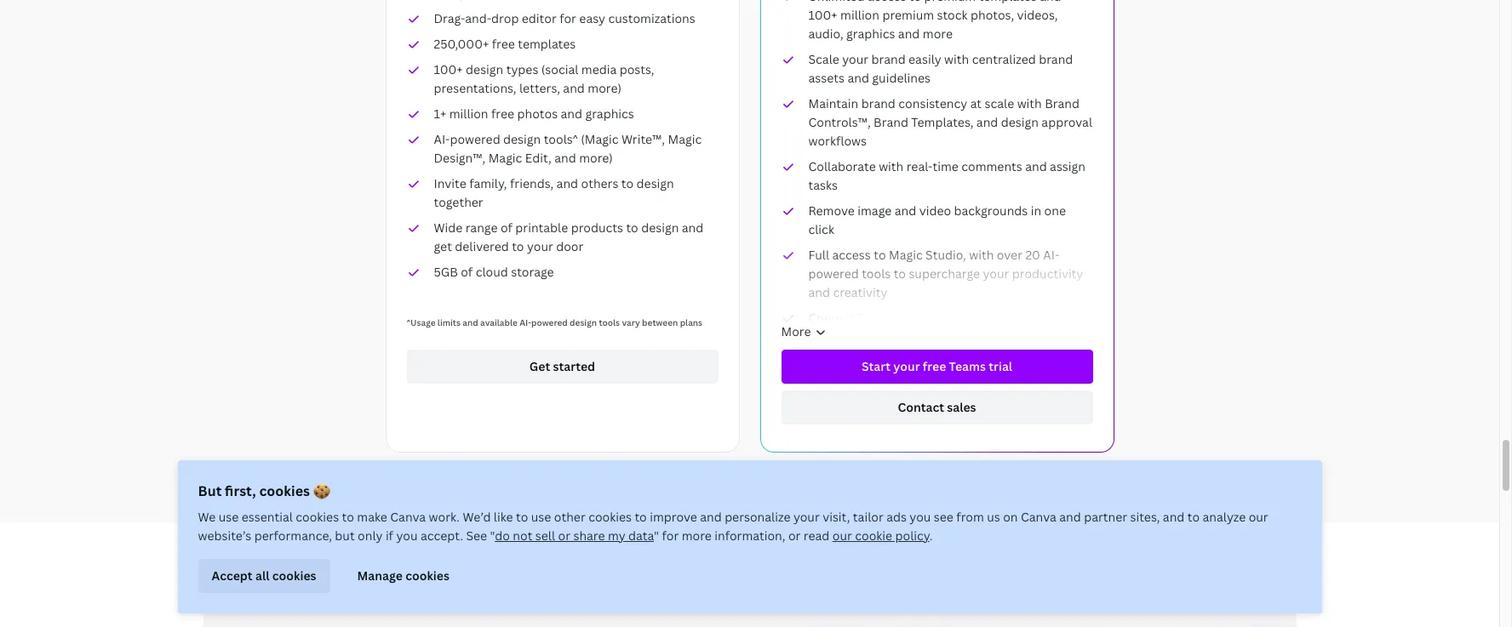 Task type: locate. For each thing, give the bounding box(es) containing it.
and
[[700, 509, 722, 526], [1060, 509, 1082, 526], [1164, 509, 1185, 526]]

1 horizontal spatial our
[[1249, 509, 1269, 526]]

0 vertical spatial our
[[1249, 509, 1269, 526]]

" right see
[[490, 528, 495, 544]]

to
[[342, 509, 354, 526], [516, 509, 528, 526], [635, 509, 647, 526], [1188, 509, 1200, 526]]

see
[[466, 528, 487, 544]]

work.
[[429, 509, 460, 526]]

2 horizontal spatial and
[[1164, 509, 1185, 526]]

do not sell or share my data link
[[495, 528, 654, 544]]

us
[[988, 509, 1001, 526]]

but
[[198, 482, 222, 501]]

cookies down 🍪
[[296, 509, 339, 526]]

data
[[629, 528, 654, 544]]

1 or from the left
[[558, 528, 571, 544]]

and right sites,
[[1164, 509, 1185, 526]]

1 horizontal spatial canva
[[1021, 509, 1057, 526]]

if
[[386, 528, 394, 544]]

to up but
[[342, 509, 354, 526]]

3 and from the left
[[1164, 509, 1185, 526]]

1 vertical spatial you
[[396, 528, 418, 544]]

we'd
[[463, 509, 491, 526]]

you up policy on the bottom right of the page
[[910, 509, 931, 526]]

2 " from the left
[[654, 528, 659, 544]]

1 horizontal spatial "
[[654, 528, 659, 544]]

to right 'like'
[[516, 509, 528, 526]]

policy
[[896, 528, 930, 544]]

2 to from the left
[[516, 509, 528, 526]]

0 horizontal spatial "
[[490, 528, 495, 544]]

1 horizontal spatial and
[[1060, 509, 1082, 526]]

1 " from the left
[[490, 528, 495, 544]]

1 horizontal spatial use
[[531, 509, 551, 526]]

visit,
[[823, 509, 851, 526]]

our inside we use essential cookies to make canva work. we'd like to use other cookies to improve and personalize your visit, tailor ads you see from us on canva and partner sites, and to analyze our website's performance, but only if you accept. see "
[[1249, 509, 1269, 526]]

our down visit,
[[833, 528, 853, 544]]

do not sell or share my data " for more information, or read our cookie policy .
[[495, 528, 933, 544]]

cookies
[[259, 482, 310, 501], [296, 509, 339, 526], [589, 509, 632, 526], [272, 568, 317, 584], [406, 568, 450, 584]]

personalize
[[725, 509, 791, 526]]

" left for on the left bottom of the page
[[654, 528, 659, 544]]

use up sell at the bottom of the page
[[531, 509, 551, 526]]

canva right on
[[1021, 509, 1057, 526]]

canva
[[390, 509, 426, 526], [1021, 509, 1057, 526]]

use
[[219, 509, 239, 526], [531, 509, 551, 526]]

0 horizontal spatial you
[[396, 528, 418, 544]]

performance,
[[254, 528, 332, 544]]

0 vertical spatial you
[[910, 509, 931, 526]]

" inside we use essential cookies to make canva work. we'd like to use other cookies to improve and personalize your visit, tailor ads you see from us on canva and partner sites, and to analyze our website's performance, but only if you accept. see "
[[490, 528, 495, 544]]

0 horizontal spatial and
[[700, 509, 722, 526]]

all
[[256, 568, 270, 584]]

you right the if
[[396, 528, 418, 544]]

our right analyze at right
[[1249, 509, 1269, 526]]

we use essential cookies to make canva work. we'd like to use other cookies to improve and personalize your visit, tailor ads you see from us on canva and partner sites, and to analyze our website's performance, but only if you accept. see "
[[198, 509, 1269, 544]]

manage cookies
[[357, 568, 450, 584]]

🍪
[[313, 482, 330, 501]]

other
[[554, 509, 586, 526]]

and up do not sell or share my data " for more information, or read our cookie policy . on the bottom
[[700, 509, 722, 526]]

or left read
[[789, 528, 801, 544]]

read
[[804, 528, 830, 544]]

information,
[[715, 528, 786, 544]]

essential
[[242, 509, 293, 526]]

our
[[1249, 509, 1269, 526], [833, 528, 853, 544]]

more
[[682, 528, 712, 544]]

0 horizontal spatial use
[[219, 509, 239, 526]]

partner
[[1085, 509, 1128, 526]]

1 canva from the left
[[390, 509, 426, 526]]

or right sell at the bottom of the page
[[558, 528, 571, 544]]

1 use from the left
[[219, 509, 239, 526]]

1 horizontal spatial or
[[789, 528, 801, 544]]

and left partner
[[1060, 509, 1082, 526]]

my
[[608, 528, 626, 544]]

canva up the if
[[390, 509, 426, 526]]

1 vertical spatial our
[[833, 528, 853, 544]]

our cookie policy link
[[833, 528, 930, 544]]

or
[[558, 528, 571, 544], [789, 528, 801, 544]]

you
[[910, 509, 931, 526], [396, 528, 418, 544]]

like
[[494, 509, 513, 526]]

to left analyze at right
[[1188, 509, 1200, 526]]

use up the website's
[[219, 509, 239, 526]]

to up data
[[635, 509, 647, 526]]

we
[[198, 509, 216, 526]]

accept all cookies
[[212, 568, 317, 584]]

0 horizontal spatial or
[[558, 528, 571, 544]]

0 horizontal spatial canva
[[390, 509, 426, 526]]

"
[[490, 528, 495, 544], [654, 528, 659, 544]]

cookie
[[855, 528, 893, 544]]

your
[[794, 509, 820, 526]]

accept all cookies button
[[198, 560, 330, 594]]

3 to from the left
[[635, 509, 647, 526]]

first,
[[225, 482, 256, 501]]



Task type: describe. For each thing, give the bounding box(es) containing it.
manage
[[357, 568, 403, 584]]

only
[[358, 528, 383, 544]]

do
[[495, 528, 510, 544]]

but first, cookies 🍪
[[198, 482, 330, 501]]

not
[[513, 528, 533, 544]]

2 and from the left
[[1060, 509, 1082, 526]]

1 to from the left
[[342, 509, 354, 526]]

accept.
[[421, 528, 463, 544]]

analyze
[[1203, 509, 1247, 526]]

improve
[[650, 509, 698, 526]]

see
[[934, 509, 954, 526]]

sell
[[536, 528, 555, 544]]

sites,
[[1131, 509, 1161, 526]]

0 horizontal spatial our
[[833, 528, 853, 544]]

cookies down accept.
[[406, 568, 450, 584]]

cookies up my
[[589, 509, 632, 526]]

website's
[[198, 528, 252, 544]]

accept
[[212, 568, 253, 584]]

2 canva from the left
[[1021, 509, 1057, 526]]

but
[[335, 528, 355, 544]]

2 or from the left
[[789, 528, 801, 544]]

manage cookies button
[[344, 560, 463, 594]]

1 and from the left
[[700, 509, 722, 526]]

for
[[662, 528, 679, 544]]

2 use from the left
[[531, 509, 551, 526]]

on
[[1004, 509, 1018, 526]]

tailor
[[853, 509, 884, 526]]

make
[[357, 509, 388, 526]]

cookies right all
[[272, 568, 317, 584]]

1 horizontal spatial you
[[910, 509, 931, 526]]

cookies up the essential
[[259, 482, 310, 501]]

4 to from the left
[[1188, 509, 1200, 526]]

from
[[957, 509, 985, 526]]

ads
[[887, 509, 907, 526]]

share
[[574, 528, 605, 544]]

.
[[930, 528, 933, 544]]



Task type: vqa. For each thing, say whether or not it's contained in the screenshot.
We
yes



